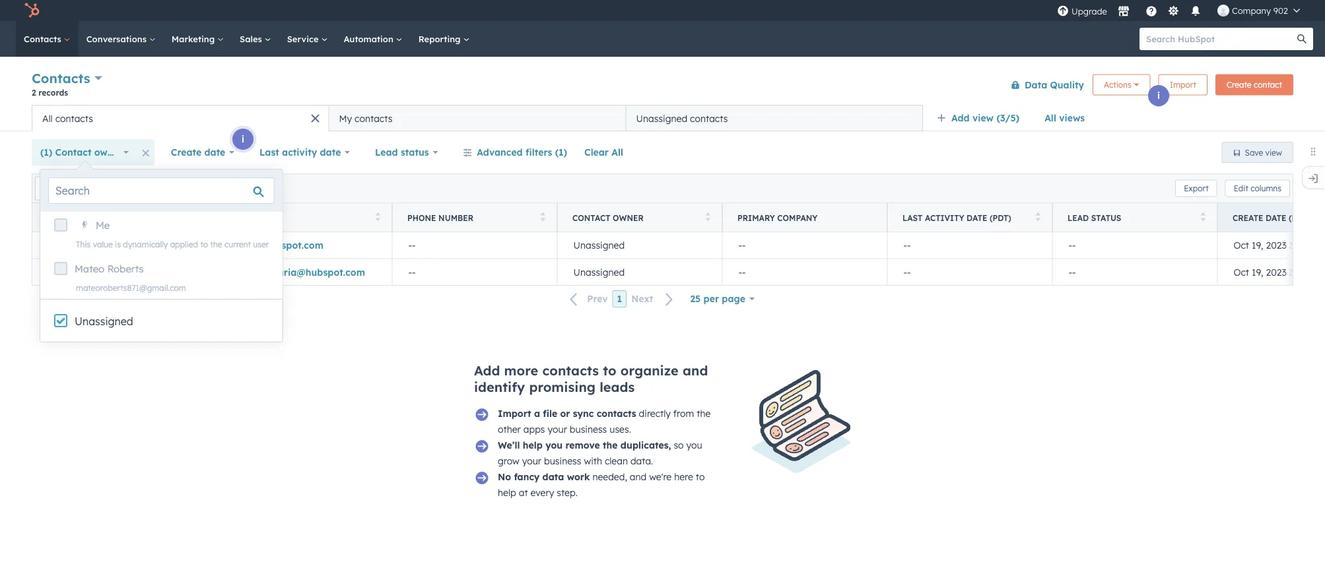 Task type: vqa. For each thing, say whether or not it's contained in the screenshot.


Task type: locate. For each thing, give the bounding box(es) containing it.
records
[[38, 87, 68, 97]]

all
[[1045, 112, 1056, 124], [42, 113, 53, 124], [612, 147, 623, 158]]

1 vertical spatial owner
[[613, 213, 644, 223]]

the right 'from' at the right of the page
[[697, 408, 711, 420]]

0 horizontal spatial last
[[260, 147, 279, 158]]

press to sort. image down filters
[[540, 212, 545, 222]]

all right clear
[[612, 147, 623, 158]]

identify
[[474, 379, 525, 395]]

0 vertical spatial 19,
[[1252, 240, 1263, 251]]

contacts button
[[32, 69, 102, 88]]

create down edit
[[1233, 213, 1263, 223]]

create down all contacts button at the left of page
[[171, 147, 202, 158]]

0 vertical spatial 2023
[[1266, 240, 1287, 251]]

add inside popup button
[[951, 112, 970, 124]]

file
[[543, 408, 557, 420]]

0 horizontal spatial your
[[522, 456, 541, 467]]

0 vertical spatial 3:47
[[1289, 240, 1307, 251]]

2 (pdt) from the left
[[1289, 213, 1310, 223]]

1 horizontal spatial add
[[951, 112, 970, 124]]

press to sort. image for email
[[375, 212, 380, 222]]

2 19, from the top
[[1252, 266, 1263, 278]]

help button
[[1140, 0, 1163, 21]]

1 vertical spatial contact)
[[215, 266, 255, 278]]

2 horizontal spatial the
[[697, 408, 711, 420]]

1 date from the left
[[204, 147, 225, 158]]

1 vertical spatial lead
[[1068, 213, 1089, 223]]

0 vertical spatial (sample
[[172, 240, 210, 251]]

list box
[[40, 212, 282, 299]]

press to sort. image
[[210, 212, 215, 222], [540, 212, 545, 222]]

contacts for all contacts
[[55, 113, 93, 124]]

1 vertical spatial 3:47
[[1289, 266, 1307, 278]]

2 oct from the top
[[1234, 266, 1249, 278]]

contacts inside popup button
[[32, 70, 90, 86]]

contacts right my
[[355, 113, 392, 124]]

6 press to sort. element from the left
[[1201, 212, 1206, 223]]

and inside needed, and we're here to help at every step.
[[630, 471, 647, 483]]

0 vertical spatial contacts
[[24, 33, 64, 44]]

date down all contacts button at the left of page
[[204, 147, 225, 158]]

notifications button
[[1184, 0, 1207, 21]]

contact down clear
[[572, 213, 610, 223]]

1 horizontal spatial and
[[683, 362, 708, 379]]

1 vertical spatial and
[[630, 471, 647, 483]]

2 horizontal spatial to
[[696, 471, 705, 483]]

press to sort. image left the email
[[210, 212, 215, 222]]

automation link
[[336, 21, 410, 57]]

i button left name
[[51, 193, 73, 214]]

0 horizontal spatial the
[[210, 239, 222, 249]]

1 horizontal spatial help
[[523, 440, 543, 451]]

2 horizontal spatial all
[[1045, 112, 1056, 124]]

(pdt) right activity
[[990, 213, 1011, 223]]

(sample up maria johnson (sample contact)
[[172, 240, 210, 251]]

contact) down 'current'
[[215, 266, 255, 278]]

1 vertical spatial the
[[697, 408, 711, 420]]

0 horizontal spatial date
[[967, 213, 987, 223]]

import
[[1170, 80, 1196, 90], [498, 408, 531, 420]]

1 horizontal spatial i
[[242, 133, 244, 145]]

press to sort. image left lead status
[[1036, 212, 1041, 222]]

(1) right filters
[[555, 147, 567, 158]]

from
[[673, 408, 694, 420]]

1 date from the left
[[967, 213, 987, 223]]

date inside popup button
[[204, 147, 225, 158]]

press to sort. image down export button
[[1201, 212, 1206, 222]]

help down no
[[498, 487, 516, 499]]

0 horizontal spatial press to sort. image
[[210, 212, 215, 222]]

2 oct 19, 2023 3:47 pm  from the top
[[1234, 266, 1325, 278]]

grow
[[498, 456, 519, 467]]

1 horizontal spatial owner
[[613, 213, 644, 223]]

unassigned down contact owner
[[573, 240, 625, 251]]

data quality button
[[1002, 72, 1085, 98]]

menu containing company 902
[[1056, 0, 1309, 21]]

1 horizontal spatial lead
[[1068, 213, 1089, 223]]

help image
[[1145, 6, 1157, 18]]

0 horizontal spatial and
[[630, 471, 647, 483]]

contacts up "import a file or sync contacts"
[[542, 362, 599, 379]]

press to sort. element left contact owner
[[540, 212, 545, 223]]

contact
[[55, 147, 91, 158], [572, 213, 610, 223]]

import up the other at left bottom
[[498, 408, 531, 420]]

add for add more contacts to organize and identify promising leads
[[474, 362, 500, 379]]

2 2023 from the top
[[1266, 266, 1287, 278]]

date down columns
[[1266, 213, 1287, 223]]

0 vertical spatial lead
[[375, 147, 398, 158]]

25 per page button
[[682, 286, 763, 312]]

0 vertical spatial to
[[200, 239, 208, 249]]

2 press to sort. image from the left
[[540, 212, 545, 222]]

i button right actions
[[1148, 85, 1169, 106]]

at
[[519, 487, 528, 499]]

i button right create date
[[232, 129, 254, 150]]

0 vertical spatial business
[[570, 424, 607, 435]]

all left views
[[1045, 112, 1056, 124]]

1 horizontal spatial i button
[[232, 129, 254, 150]]

0 horizontal spatial i
[[61, 197, 63, 209]]

next button
[[627, 291, 682, 308]]

0 horizontal spatial view
[[972, 112, 994, 124]]

1 vertical spatial business
[[544, 456, 581, 467]]

edit
[[1234, 184, 1248, 193]]

create
[[1227, 80, 1252, 90], [171, 147, 202, 158], [1233, 213, 1263, 223]]

date right activity
[[320, 147, 341, 158]]

0 horizontal spatial import
[[498, 408, 531, 420]]

1 vertical spatial pm
[[1309, 266, 1323, 278]]

4 press to sort. image from the left
[[1201, 212, 1206, 222]]

1 horizontal spatial contact
[[572, 213, 610, 223]]

contact
[[1254, 80, 1282, 90]]

advanced filters (1) button
[[454, 139, 576, 166]]

0 vertical spatial contact
[[55, 147, 91, 158]]

0 vertical spatial i button
[[1148, 85, 1169, 106]]

settings image
[[1168, 6, 1179, 17]]

i down (1) contact owner
[[61, 197, 63, 209]]

1 vertical spatial add
[[474, 362, 500, 379]]

contacts for unassigned contacts
[[690, 113, 728, 124]]

last for last activity date (pdt)
[[903, 213, 923, 223]]

2 vertical spatial create
[[1233, 213, 1263, 223]]

business up we'll help you remove the duplicates,
[[570, 424, 607, 435]]

actions button
[[1093, 74, 1151, 95]]

3:47 for bh@hubspot.com
[[1289, 240, 1307, 251]]

lead left the status
[[375, 147, 398, 158]]

19, for bh@hubspot.com
[[1252, 240, 1263, 251]]

1 vertical spatial import
[[498, 408, 531, 420]]

0 vertical spatial your
[[548, 424, 567, 435]]

you left remove
[[545, 440, 563, 451]]

add left more
[[474, 362, 500, 379]]

1 vertical spatial i button
[[232, 129, 254, 150]]

1 vertical spatial contacts
[[32, 70, 90, 86]]

press to sort. image for contact owner
[[705, 212, 710, 222]]

pagination navigation
[[562, 290, 682, 308]]

all down the "2 records"
[[42, 113, 53, 124]]

unassigned down contacts 'banner'
[[636, 113, 687, 124]]

data.
[[630, 456, 653, 467]]

duplicates,
[[621, 440, 671, 451]]

press to sort. image left phone
[[375, 212, 380, 222]]

0 horizontal spatial owner
[[94, 147, 123, 158]]

0 horizontal spatial contact
[[55, 147, 91, 158]]

add left (3/5)
[[951, 112, 970, 124]]

0 vertical spatial help
[[523, 440, 543, 451]]

0 horizontal spatial i button
[[51, 193, 73, 214]]

view
[[972, 112, 994, 124], [1265, 148, 1282, 157]]

upgrade
[[1072, 6, 1107, 17]]

menu
[[1056, 0, 1309, 21]]

mateo roberts
[[75, 263, 144, 275]]

1 2023 from the top
[[1266, 240, 1287, 251]]

2
[[32, 87, 36, 97]]

1 horizontal spatial view
[[1265, 148, 1282, 157]]

contacts up records
[[32, 70, 90, 86]]

we'll help you remove the duplicates,
[[498, 440, 671, 451]]

1 horizontal spatial the
[[603, 440, 618, 451]]

directly from the other apps your business uses.
[[498, 408, 711, 435]]

save view
[[1245, 148, 1282, 157]]

25
[[690, 293, 701, 305]]

view inside popup button
[[972, 112, 994, 124]]

0 horizontal spatial add
[[474, 362, 500, 379]]

2 unassigned button from the top
[[557, 259, 722, 285]]

value
[[93, 239, 113, 249]]

2 horizontal spatial i
[[1157, 90, 1160, 101]]

0 horizontal spatial (1)
[[40, 147, 52, 158]]

the
[[210, 239, 222, 249], [697, 408, 711, 420], [603, 440, 618, 451]]

contacts inside button
[[690, 113, 728, 124]]

you inside so you grow your business with clean data.
[[686, 440, 702, 451]]

or
[[560, 408, 570, 420]]

create for create date (pdt)
[[1233, 213, 1263, 223]]

1
[[617, 293, 622, 305]]

1 vertical spatial help
[[498, 487, 516, 499]]

date right activity
[[967, 213, 987, 223]]

1 button
[[612, 291, 627, 308]]

1 vertical spatial create
[[171, 147, 202, 158]]

press to sort. element left lead status
[[1036, 212, 1041, 223]]

2 date from the left
[[320, 147, 341, 158]]

and up 'from' at the right of the page
[[683, 362, 708, 379]]

2 date from the left
[[1266, 213, 1287, 223]]

(1) down all contacts
[[40, 147, 52, 158]]

1 press to sort. element from the left
[[210, 212, 215, 223]]

other
[[498, 424, 521, 435]]

1 horizontal spatial date
[[1266, 213, 1287, 223]]

1 horizontal spatial your
[[548, 424, 567, 435]]

0 vertical spatial add
[[951, 112, 970, 124]]

press to sort. element left the email
[[210, 212, 215, 223]]

1 unassigned button from the top
[[557, 232, 722, 259]]

import a file or sync contacts
[[498, 408, 636, 420]]

create for create date
[[171, 147, 202, 158]]

your
[[548, 424, 567, 435], [522, 456, 541, 467]]

1 vertical spatial 19,
[[1252, 266, 1263, 278]]

4 press to sort. element from the left
[[705, 212, 710, 223]]

sales link
[[232, 21, 279, 57]]

your down file
[[548, 424, 567, 435]]

1 vertical spatial to
[[603, 362, 616, 379]]

unassigned button down contact owner
[[557, 232, 722, 259]]

1 oct 19, 2023 3:47 pm  from the top
[[1234, 240, 1325, 251]]

i left last activity date popup button
[[242, 133, 244, 145]]

search button
[[1291, 28, 1313, 50]]

press to sort. element down export button
[[1201, 212, 1206, 223]]

unassigned contacts
[[636, 113, 728, 124]]

(1) inside button
[[555, 147, 567, 158]]

company 902
[[1232, 5, 1288, 16]]

view right save on the right of the page
[[1265, 148, 1282, 157]]

activity
[[925, 213, 964, 223]]

press to sort. element
[[210, 212, 215, 223], [375, 212, 380, 223], [540, 212, 545, 223], [705, 212, 710, 223], [1036, 212, 1041, 223], [1201, 212, 1206, 223]]

1 horizontal spatial press to sort. image
[[540, 212, 545, 222]]

press to sort. image left the "primary"
[[705, 212, 710, 222]]

the left 'current'
[[210, 239, 222, 249]]

lead status
[[375, 147, 429, 158]]

oct 19, 2023 3:47 pm  for emailmaria@hubspot.com
[[1234, 266, 1325, 278]]

remove
[[565, 440, 600, 451]]

1 vertical spatial your
[[522, 456, 541, 467]]

1 vertical spatial oct 19, 2023 3:47 pm 
[[1234, 266, 1325, 278]]

0 vertical spatial the
[[210, 239, 222, 249]]

unassigned button
[[557, 232, 722, 259], [557, 259, 722, 285]]

to right applied
[[200, 239, 208, 249]]

contact down all contacts
[[55, 147, 91, 158]]

0 vertical spatial last
[[260, 147, 279, 158]]

1 vertical spatial (sample
[[174, 266, 212, 278]]

1 press to sort. image from the left
[[375, 212, 380, 222]]

0 horizontal spatial lead
[[375, 147, 398, 158]]

2 horizontal spatial i button
[[1148, 85, 1169, 106]]

0 vertical spatial contact)
[[213, 240, 253, 251]]

0 horizontal spatial you
[[545, 440, 563, 451]]

advanced filters (1)
[[477, 147, 567, 158]]

3:47 for emailmaria@hubspot.com
[[1289, 266, 1307, 278]]

1 horizontal spatial last
[[903, 213, 923, 223]]

lead inside popup button
[[375, 147, 398, 158]]

1 (1) from the left
[[40, 147, 52, 158]]

business inside so you grow your business with clean data.
[[544, 456, 581, 467]]

0 horizontal spatial help
[[498, 487, 516, 499]]

halligan
[[130, 240, 169, 251]]

and inside add more contacts to organize and identify promising leads
[[683, 362, 708, 379]]

oct 19, 2023 3:47 pm  for bh@hubspot.com
[[1234, 240, 1325, 251]]

0 vertical spatial oct 19, 2023 3:47 pm 
[[1234, 240, 1325, 251]]

create inside popup button
[[171, 147, 202, 158]]

1 horizontal spatial (1)
[[555, 147, 567, 158]]

last inside popup button
[[260, 147, 279, 158]]

1 3:47 from the top
[[1289, 240, 1307, 251]]

2 (1) from the left
[[555, 147, 567, 158]]

view inside button
[[1265, 148, 1282, 157]]

5 press to sort. element from the left
[[1036, 212, 1041, 223]]

1 press to sort. image from the left
[[210, 212, 215, 222]]

business inside directly from the other apps your business uses.
[[570, 424, 607, 435]]

and down the data. at the bottom left of the page
[[630, 471, 647, 483]]

hubspot link
[[16, 3, 50, 18]]

press to sort. element left the "primary"
[[705, 212, 710, 223]]

last activity date (pdt)
[[903, 213, 1011, 223]]

0 horizontal spatial all
[[42, 113, 53, 124]]

list box containing me
[[40, 212, 282, 299]]

add more contacts to organize and identify promising leads
[[474, 362, 708, 395]]

all contacts button
[[32, 105, 329, 131]]

unassigned button up next
[[557, 259, 722, 285]]

add inside add more contacts to organize and identify promising leads
[[474, 362, 500, 379]]

view for save
[[1265, 148, 1282, 157]]

1 horizontal spatial date
[[320, 147, 341, 158]]

create date
[[171, 147, 225, 158]]

i right the actions popup button
[[1157, 90, 1160, 101]]

2 pm from the top
[[1309, 266, 1323, 278]]

to right here
[[696, 471, 705, 483]]

unassigned button for emailmaria@hubspot.com
[[557, 259, 722, 285]]

3 press to sort. element from the left
[[540, 212, 545, 223]]

0 horizontal spatial (pdt)
[[990, 213, 1011, 223]]

1 19, from the top
[[1252, 240, 1263, 251]]

search image
[[1297, 34, 1307, 44]]

contacts down contacts 'banner'
[[690, 113, 728, 124]]

0 vertical spatial oct
[[1234, 240, 1249, 251]]

2 vertical spatial to
[[696, 471, 705, 483]]

1 oct from the top
[[1234, 240, 1249, 251]]

view left (3/5)
[[972, 112, 994, 124]]

emailmaria@hubspot.com
[[243, 266, 365, 278]]

0 vertical spatial import
[[1170, 80, 1196, 90]]

press to sort. element left phone
[[375, 212, 380, 223]]

prev
[[587, 293, 608, 305]]

1 vertical spatial last
[[903, 213, 923, 223]]

1 pm from the top
[[1309, 240, 1323, 251]]

help down apps at the bottom left of page
[[523, 440, 543, 451]]

lead
[[375, 147, 398, 158], [1068, 213, 1089, 223]]

to
[[200, 239, 208, 249], [603, 362, 616, 379], [696, 471, 705, 483]]

bh@hubspot.com
[[243, 240, 323, 251]]

you
[[545, 440, 563, 451], [686, 440, 702, 451]]

to left organize
[[603, 362, 616, 379]]

roberts
[[107, 263, 144, 275]]

1 horizontal spatial import
[[1170, 80, 1196, 90]]

3 press to sort. image from the left
[[1036, 212, 1041, 222]]

0 horizontal spatial date
[[204, 147, 225, 158]]

(sample down applied
[[174, 266, 212, 278]]

1 horizontal spatial you
[[686, 440, 702, 451]]

0 vertical spatial view
[[972, 112, 994, 124]]

1 vertical spatial contact
[[572, 213, 610, 223]]

0 vertical spatial pm
[[1309, 240, 1323, 251]]

contacts down records
[[55, 113, 93, 124]]

2 press to sort. image from the left
[[705, 212, 710, 222]]

lead left status
[[1068, 213, 1089, 223]]

notifications image
[[1190, 6, 1202, 18]]

i button
[[1148, 85, 1169, 106], [232, 129, 254, 150], [51, 193, 73, 214]]

last activity date
[[260, 147, 341, 158]]

1 vertical spatial 2023
[[1266, 266, 1287, 278]]

status
[[1091, 213, 1121, 223]]

email
[[242, 213, 268, 223]]

1 vertical spatial oct
[[1234, 266, 1249, 278]]

the up the clean
[[603, 440, 618, 451]]

automation
[[344, 33, 396, 44]]

2 3:47 from the top
[[1289, 266, 1307, 278]]

(pdt) down edit columns 'button' in the top of the page
[[1289, 213, 1310, 223]]

create inside button
[[1227, 80, 1252, 90]]

business up data
[[544, 456, 581, 467]]

0 vertical spatial create
[[1227, 80, 1252, 90]]

import down search hubspot search box
[[1170, 80, 1196, 90]]

data
[[1025, 79, 1047, 90]]

2 press to sort. element from the left
[[375, 212, 380, 223]]

2 you from the left
[[686, 440, 702, 451]]

press to sort. image
[[375, 212, 380, 222], [705, 212, 710, 222], [1036, 212, 1041, 222], [1201, 212, 1206, 222]]

your up the fancy
[[522, 456, 541, 467]]

lead for lead status
[[1068, 213, 1089, 223]]

mateoroberts871@gmail.com
[[76, 283, 186, 293]]

every
[[531, 487, 554, 499]]

create left contact
[[1227, 80, 1252, 90]]

1 vertical spatial view
[[1265, 148, 1282, 157]]

contact) left user
[[213, 240, 253, 251]]

import inside button
[[1170, 80, 1196, 90]]

you right so
[[686, 440, 702, 451]]

(1)
[[40, 147, 52, 158], [555, 147, 567, 158]]

2023 for bh@hubspot.com
[[1266, 240, 1287, 251]]

0 vertical spatial and
[[683, 362, 708, 379]]

contacts down the hubspot link on the left of the page
[[24, 33, 64, 44]]

0 vertical spatial owner
[[94, 147, 123, 158]]



Task type: describe. For each thing, give the bounding box(es) containing it.
last activity date button
[[251, 139, 359, 166]]

phone
[[407, 213, 436, 223]]

2 vertical spatial i button
[[51, 193, 73, 214]]

(sample for halligan
[[172, 240, 210, 251]]

contacts banner
[[32, 68, 1293, 105]]

all views
[[1045, 112, 1085, 124]]

fancy
[[514, 471, 540, 483]]

current
[[224, 239, 251, 249]]

maria johnson (sample contact)
[[102, 266, 255, 278]]

create for create contact
[[1227, 80, 1252, 90]]

press to sort. element for contact owner
[[705, 212, 710, 223]]

my contacts button
[[329, 105, 626, 131]]

pm for emailmaria@hubspot.com
[[1309, 266, 1323, 278]]

export button
[[1175, 180, 1217, 197]]

all for all contacts
[[42, 113, 53, 124]]

25 per page
[[690, 293, 745, 305]]

export
[[1184, 184, 1209, 193]]

import button
[[1159, 74, 1208, 95]]

company 902 button
[[1210, 0, 1308, 21]]

settings link
[[1165, 4, 1182, 17]]

contacts inside 'link'
[[24, 33, 64, 44]]

import for import a file or sync contacts
[[498, 408, 531, 420]]

2023 for emailmaria@hubspot.com
[[1266, 266, 1287, 278]]

lead status button
[[366, 139, 447, 166]]

leads
[[600, 379, 635, 395]]

your inside directly from the other apps your business uses.
[[548, 424, 567, 435]]

quality
[[1050, 79, 1084, 90]]

help inside needed, and we're here to help at every step.
[[498, 487, 516, 499]]

clear all
[[584, 147, 623, 158]]

lead for lead status
[[375, 147, 398, 158]]

applied
[[170, 239, 198, 249]]

oct for bh@hubspot.com
[[1234, 240, 1249, 251]]

contact) for emailmaria@hubspot.com
[[215, 266, 255, 278]]

company
[[777, 213, 818, 223]]

unassigned down mateoroberts871@gmail.com
[[75, 315, 133, 328]]

needed, and we're here to help at every step.
[[498, 471, 705, 499]]

marketplaces image
[[1118, 6, 1130, 18]]

pm for bh@hubspot.com
[[1309, 240, 1323, 251]]

johnson
[[132, 266, 171, 278]]

emailmaria@hubspot.com button
[[227, 259, 392, 285]]

(sample for johnson
[[174, 266, 212, 278]]

hubspot image
[[24, 3, 40, 18]]

upgrade image
[[1057, 6, 1069, 17]]

contacts up uses.
[[597, 408, 636, 420]]

press to sort. image for last activity date (pdt)
[[1036, 212, 1041, 222]]

add view (3/5)
[[951, 112, 1020, 124]]

a
[[534, 408, 540, 420]]

primary company column header
[[722, 203, 888, 232]]

mateo roberts image
[[1217, 5, 1229, 17]]

last for last activity date
[[260, 147, 279, 158]]

this value is dynamically applied to the current user
[[76, 239, 269, 249]]

no fancy data work
[[498, 471, 590, 483]]

1 vertical spatial i
[[242, 133, 244, 145]]

save view button
[[1222, 142, 1293, 163]]

edit columns button
[[1225, 180, 1290, 197]]

step.
[[557, 487, 578, 499]]

contact owner
[[572, 213, 644, 223]]

marketing link
[[164, 21, 232, 57]]

oct for emailmaria@hubspot.com
[[1234, 266, 1249, 278]]

to inside add more contacts to organize and identify promising leads
[[603, 362, 616, 379]]

view for add
[[972, 112, 994, 124]]

1 horizontal spatial all
[[612, 147, 623, 158]]

brian halligan (sample contact) link
[[102, 240, 253, 251]]

we'll
[[498, 440, 520, 451]]

unassigned inside button
[[636, 113, 687, 124]]

conversations
[[86, 33, 149, 44]]

conversations link
[[78, 21, 164, 57]]

bh@hubspot.com link
[[243, 240, 323, 251]]

all views link
[[1036, 105, 1094, 131]]

2 vertical spatial i
[[61, 197, 63, 209]]

contacts for my contacts
[[355, 113, 392, 124]]

my
[[339, 113, 352, 124]]

press to sort. image for lead status
[[1201, 212, 1206, 222]]

contact) for bh@hubspot.com
[[213, 240, 253, 251]]

create contact button
[[1215, 74, 1293, 95]]

brian
[[102, 240, 127, 251]]

status
[[401, 147, 429, 158]]

reporting
[[418, 33, 463, 44]]

sync
[[573, 408, 594, 420]]

(3/5)
[[997, 112, 1020, 124]]

activity
[[282, 147, 317, 158]]

here
[[674, 471, 693, 483]]

me
[[96, 219, 110, 232]]

(1) inside popup button
[[40, 147, 52, 158]]

we're
[[649, 471, 672, 483]]

add for add view (3/5)
[[951, 112, 970, 124]]

Search search field
[[48, 178, 274, 204]]

owner inside popup button
[[94, 147, 123, 158]]

the inside directly from the other apps your business uses.
[[697, 408, 711, 420]]

company
[[1232, 5, 1271, 16]]

columns
[[1251, 184, 1282, 193]]

your inside so you grow your business with clean data.
[[522, 456, 541, 467]]

add view (3/5) button
[[928, 105, 1036, 131]]

1 (pdt) from the left
[[990, 213, 1011, 223]]

reporting link
[[410, 21, 478, 57]]

primary
[[738, 213, 775, 223]]

contacts inside add more contacts to organize and identify promising leads
[[542, 362, 599, 379]]

19, for emailmaria@hubspot.com
[[1252, 266, 1263, 278]]

press to sort. element for last activity date (pdt)
[[1036, 212, 1041, 223]]

0 horizontal spatial to
[[200, 239, 208, 249]]

Search name, phone, email addresses, or company search field
[[35, 177, 191, 200]]

to inside needed, and we're here to help at every step.
[[696, 471, 705, 483]]

Search HubSpot search field
[[1140, 28, 1301, 50]]

prev button
[[562, 291, 612, 308]]

create date button
[[162, 139, 243, 166]]

(1) contact owner button
[[32, 139, 137, 166]]

press to sort. element for email
[[375, 212, 380, 223]]

import for import
[[1170, 80, 1196, 90]]

phone number
[[407, 213, 474, 223]]

save
[[1245, 148, 1263, 157]]

unassigned contacts button
[[626, 105, 923, 131]]

unassigned button for bh@hubspot.com
[[557, 232, 722, 259]]

with
[[584, 456, 602, 467]]

(1) contact owner
[[40, 147, 123, 158]]

organize
[[620, 362, 679, 379]]

unassigned up prev
[[573, 266, 625, 278]]

2 records
[[32, 87, 68, 97]]

per
[[704, 293, 719, 305]]

user
[[253, 239, 269, 249]]

emailmaria@hubspot.com link
[[243, 266, 365, 278]]

press to sort. element for phone number
[[540, 212, 545, 223]]

2 vertical spatial the
[[603, 440, 618, 451]]

all for all views
[[1045, 112, 1056, 124]]

service link
[[279, 21, 336, 57]]

press to sort. element for lead status
[[1201, 212, 1206, 223]]

needed,
[[592, 471, 627, 483]]

clear all button
[[576, 139, 632, 166]]

is
[[115, 239, 121, 249]]

uses.
[[610, 424, 631, 435]]

so you grow your business with clean data.
[[498, 440, 702, 467]]

1 you from the left
[[545, 440, 563, 451]]

0 vertical spatial i
[[1157, 90, 1160, 101]]

create date (pdt)
[[1233, 213, 1310, 223]]

this
[[76, 239, 91, 249]]

mateo
[[75, 263, 104, 275]]

contact inside popup button
[[55, 147, 91, 158]]

marketplaces button
[[1110, 0, 1138, 21]]

date inside popup button
[[320, 147, 341, 158]]

maria johnson (sample contact) link
[[102, 266, 255, 278]]

so
[[674, 440, 684, 451]]

contacts link
[[16, 21, 78, 57]]

primary company
[[738, 213, 818, 223]]

name
[[74, 213, 98, 223]]



